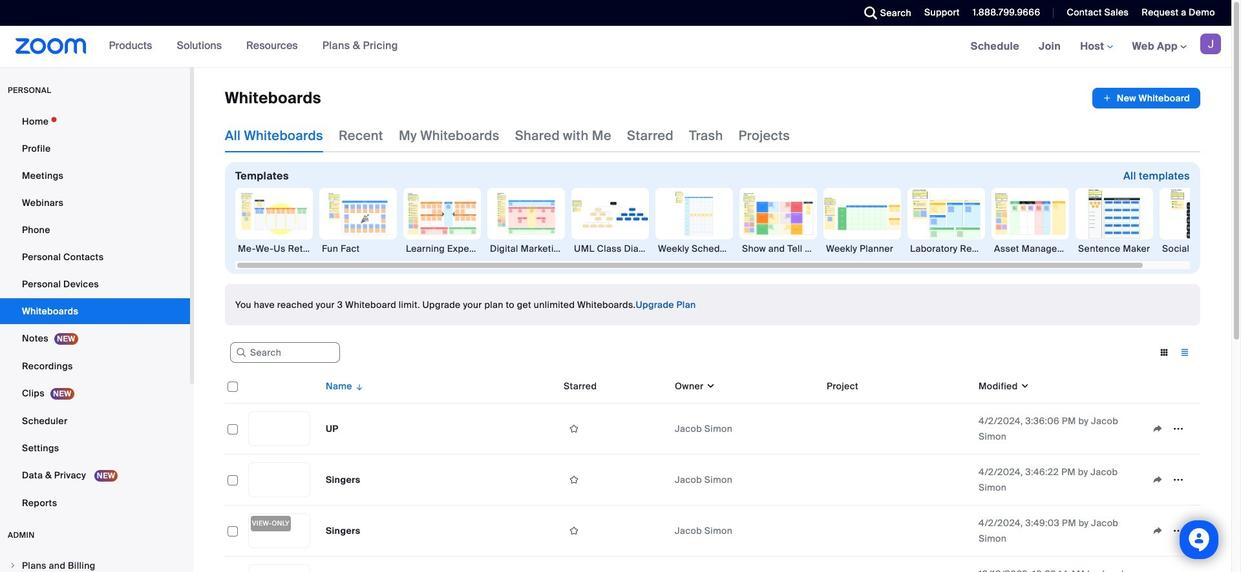 Task type: vqa. For each thing, say whether or not it's contained in the screenshot.
Click to Star the whiteboard Singers "icon" for 2nd the Singers element from the bottom of the page
yes



Task type: describe. For each thing, give the bounding box(es) containing it.
2 thumbnail of singers image from the top
[[249, 515, 310, 548]]

weekly planner element
[[824, 243, 902, 255]]

click to star the whiteboard singers image for second the singers element from the bottom of the page
[[564, 475, 585, 486]]

down image
[[704, 380, 716, 393]]

thumbnail of up image
[[249, 413, 310, 446]]

Search text field
[[230, 343, 340, 364]]

show and tell with a twist element
[[740, 243, 817, 255]]

uml class diagram element
[[572, 243, 649, 255]]

sentence maker element
[[1076, 243, 1154, 255]]

click to star the whiteboard up image
[[564, 424, 585, 435]]

1 vertical spatial application
[[225, 370, 1211, 573]]

fun fact element
[[319, 243, 397, 255]]

zoom logo image
[[16, 38, 86, 54]]

0 vertical spatial application
[[1093, 88, 1201, 109]]

up element
[[326, 424, 339, 435]]

asset management element
[[992, 243, 1070, 255]]

arrow down image
[[352, 379, 364, 394]]

2 singers element from the top
[[326, 526, 361, 537]]

click to star the whiteboard singers image for 1st the singers element from the bottom
[[564, 526, 585, 537]]

right image
[[9, 563, 17, 570]]

personal menu menu
[[0, 109, 190, 518]]

social emotional learning element
[[1160, 243, 1238, 255]]

laboratory report element
[[908, 243, 986, 255]]

meetings navigation
[[961, 26, 1232, 68]]



Task type: locate. For each thing, give the bounding box(es) containing it.
0 vertical spatial thumbnail of singers image
[[249, 464, 310, 497]]

0 vertical spatial singers element
[[326, 475, 361, 486]]

list mode, selected image
[[1175, 347, 1196, 359]]

grid mode, not selected image
[[1154, 347, 1175, 359]]

add image
[[1103, 92, 1112, 105]]

banner
[[0, 26, 1232, 68]]

singers element
[[326, 475, 361, 486], [326, 526, 361, 537]]

cell
[[822, 404, 974, 455], [822, 455, 974, 506], [822, 529, 974, 534], [225, 557, 243, 573], [321, 557, 559, 573], [559, 557, 670, 573], [670, 557, 822, 573], [822, 557, 974, 573], [1143, 570, 1201, 573]]

me-we-us retrospective element
[[235, 243, 313, 255]]

0 vertical spatial click to star the whiteboard singers image
[[564, 475, 585, 486]]

1 singers element from the top
[[326, 475, 361, 486]]

application
[[1093, 88, 1201, 109], [225, 370, 1211, 573]]

profile picture image
[[1201, 34, 1222, 54]]

product information navigation
[[99, 26, 408, 67]]

1 click to star the whiteboard singers image from the top
[[564, 475, 585, 486]]

menu item
[[0, 554, 190, 573]]

1 vertical spatial thumbnail of singers image
[[249, 515, 310, 548]]

tabs of all whiteboard page tab list
[[225, 119, 790, 153]]

learning experience canvas element
[[404, 243, 481, 255]]

digital marketing canvas element
[[488, 243, 565, 255]]

1 thumbnail of singers image from the top
[[249, 464, 310, 497]]

the whiteboard singers is view only element
[[251, 517, 291, 532]]

1 vertical spatial click to star the whiteboard singers image
[[564, 526, 585, 537]]

thumbnail of singers image
[[249, 464, 310, 497], [249, 515, 310, 548]]

click to star the whiteboard singers image
[[564, 475, 585, 486], [564, 526, 585, 537]]

1 vertical spatial singers element
[[326, 526, 361, 537]]

2 click to star the whiteboard singers image from the top
[[564, 526, 585, 537]]

weekly schedule element
[[656, 243, 733, 255]]



